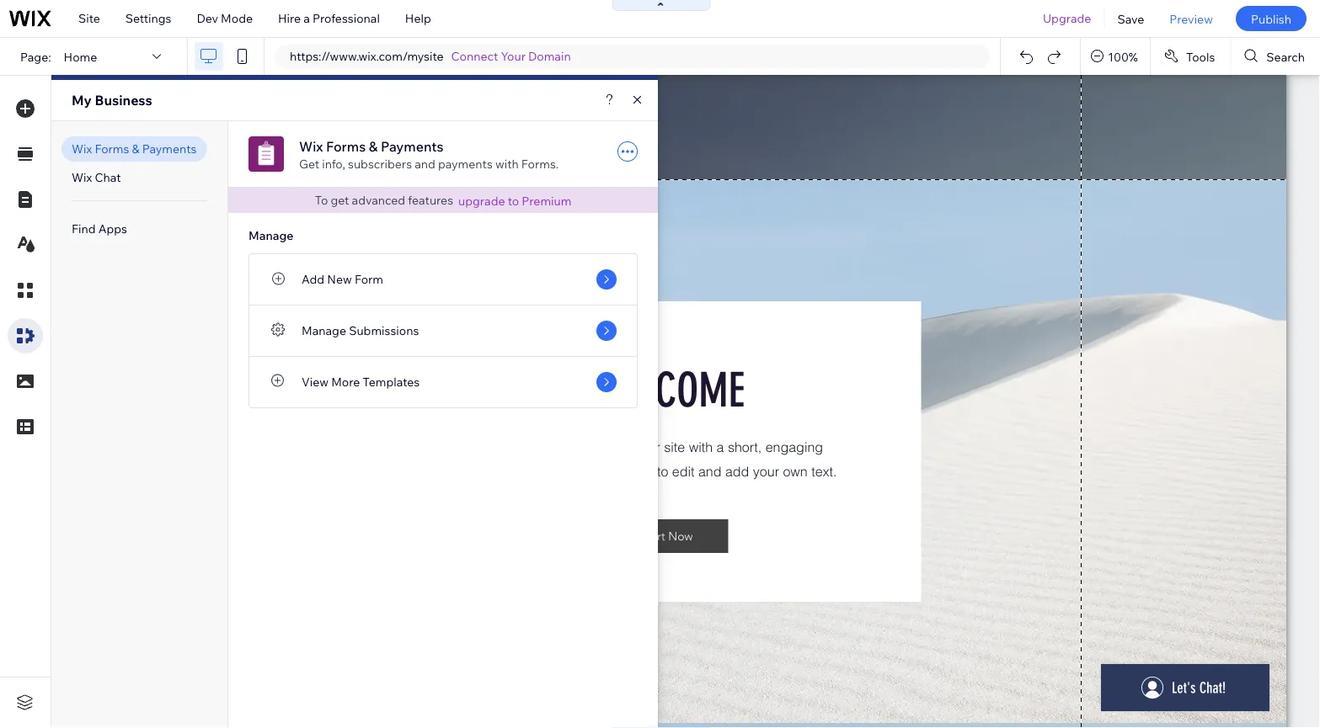 Task type: describe. For each thing, give the bounding box(es) containing it.
wix forms & payments
[[72, 142, 197, 156]]

settings
[[125, 11, 171, 26]]

upgrade
[[458, 193, 505, 208]]

more
[[331, 375, 360, 390]]

wix forms & payments get info, subscribers and payments with forms.
[[299, 138, 559, 171]]

with
[[495, 157, 519, 171]]

form
[[355, 272, 383, 287]]

100%
[[1108, 49, 1138, 64]]

& for wix forms & payments get info, subscribers and payments with forms.
[[369, 138, 378, 155]]

view
[[302, 375, 329, 390]]

forms.
[[521, 157, 559, 171]]

search
[[1267, 49, 1305, 64]]

to
[[508, 193, 519, 208]]

add
[[302, 272, 325, 287]]

save
[[1118, 11, 1144, 26]]

save button
[[1105, 0, 1157, 37]]

manage for manage
[[249, 228, 294, 243]]

domain
[[528, 49, 571, 64]]

forms for wix forms & payments
[[95, 142, 129, 156]]

my
[[72, 92, 92, 109]]

upgrade
[[1043, 11, 1091, 26]]

templates
[[363, 375, 420, 390]]

payments for wix forms & payments
[[142, 142, 197, 156]]

& for wix forms & payments
[[132, 142, 140, 156]]

dev mode
[[197, 11, 253, 26]]

business
[[95, 92, 152, 109]]

get
[[299, 157, 319, 171]]

mode
[[221, 11, 253, 26]]

get
[[331, 193, 349, 208]]

tools
[[1186, 49, 1215, 64]]

premium
[[522, 193, 572, 208]]

help
[[405, 11, 431, 26]]

wix for wix forms & payments
[[72, 142, 92, 156]]

hire
[[278, 11, 301, 26]]

site
[[78, 11, 100, 26]]

find
[[72, 222, 96, 236]]

your
[[501, 49, 526, 64]]

100% button
[[1081, 38, 1150, 75]]

connect
[[451, 49, 498, 64]]

search button
[[1231, 38, 1320, 75]]

hire a professional
[[278, 11, 380, 26]]

chat
[[95, 170, 121, 185]]

manage for manage submissions
[[302, 324, 346, 338]]

wix for wix chat
[[72, 170, 92, 185]]



Task type: locate. For each thing, give the bounding box(es) containing it.
and
[[415, 157, 435, 171]]

subscribers
[[348, 157, 412, 171]]

payments inside "wix forms & payments get info, subscribers and payments with forms."
[[381, 138, 444, 155]]

forms inside "wix forms & payments get info, subscribers and payments with forms."
[[326, 138, 366, 155]]

https://www.wix.com/mysite connect your domain
[[290, 49, 571, 64]]

1 horizontal spatial &
[[369, 138, 378, 155]]

& up subscribers
[[369, 138, 378, 155]]

payments
[[381, 138, 444, 155], [142, 142, 197, 156]]

wix left chat
[[72, 170, 92, 185]]

professional
[[313, 11, 380, 26]]

my business
[[72, 92, 152, 109]]

forms for wix forms & payments get info, subscribers and payments with forms.
[[326, 138, 366, 155]]

forms up info,
[[326, 138, 366, 155]]

payments down business
[[142, 142, 197, 156]]

&
[[369, 138, 378, 155], [132, 142, 140, 156]]

dev
[[197, 11, 218, 26]]

new
[[327, 272, 352, 287]]

payments for wix forms & payments get info, subscribers and payments with forms.
[[381, 138, 444, 155]]

wix up 'get'
[[299, 138, 323, 155]]

payments up and at top
[[381, 138, 444, 155]]

1 horizontal spatial payments
[[381, 138, 444, 155]]

manage submissions
[[302, 324, 419, 338]]

0 horizontal spatial &
[[132, 142, 140, 156]]

wix up wix chat
[[72, 142, 92, 156]]

forms up chat
[[95, 142, 129, 156]]

to get advanced features upgrade to premium
[[315, 193, 572, 208]]

1 horizontal spatial manage
[[302, 324, 346, 338]]

add new form
[[302, 272, 383, 287]]

view more templates
[[302, 375, 420, 390]]

preview button
[[1157, 0, 1226, 37]]

wix
[[299, 138, 323, 155], [72, 142, 92, 156], [72, 170, 92, 185]]

wix chat
[[72, 170, 121, 185]]

wix for wix forms & payments get info, subscribers and payments with forms.
[[299, 138, 323, 155]]

publish button
[[1236, 6, 1307, 31]]

submissions
[[349, 324, 419, 338]]

home
[[64, 49, 97, 64]]

0 horizontal spatial payments
[[142, 142, 197, 156]]

& inside "wix forms & payments get info, subscribers and payments with forms."
[[369, 138, 378, 155]]

wix inside "wix forms & payments get info, subscribers and payments with forms."
[[299, 138, 323, 155]]

tools button
[[1151, 38, 1230, 75]]

find apps
[[72, 222, 127, 236]]

forms
[[326, 138, 366, 155], [95, 142, 129, 156]]

https://www.wix.com/mysite
[[290, 49, 444, 64]]

advanced
[[352, 193, 405, 208]]

1 horizontal spatial forms
[[326, 138, 366, 155]]

0 vertical spatial manage
[[249, 228, 294, 243]]

wix forms & payments image
[[249, 136, 284, 172]]

publish
[[1251, 11, 1292, 26]]

apps
[[98, 222, 127, 236]]

0 horizontal spatial forms
[[95, 142, 129, 156]]

1 vertical spatial manage
[[302, 324, 346, 338]]

a
[[304, 11, 310, 26]]

payments
[[438, 157, 493, 171]]

upgrade to premium button
[[458, 193, 572, 208]]

0 horizontal spatial manage
[[249, 228, 294, 243]]

& down business
[[132, 142, 140, 156]]

info,
[[322, 157, 345, 171]]

to
[[315, 193, 328, 208]]

preview
[[1170, 11, 1213, 26]]

features
[[408, 193, 453, 208]]

manage
[[249, 228, 294, 243], [302, 324, 346, 338]]



Task type: vqa. For each thing, say whether or not it's contained in the screenshot.
Wix Chat
yes



